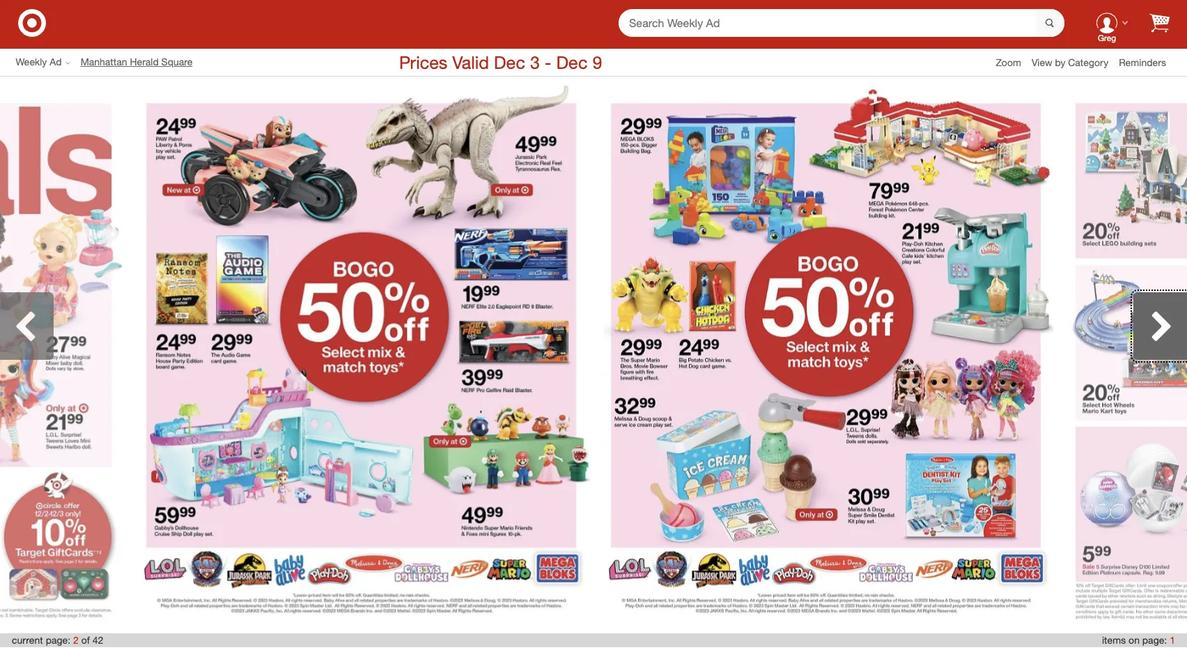 Task type: vqa. For each thing, say whether or not it's contained in the screenshot.
Weekly Ad 'Link'
yes



Task type: describe. For each thing, give the bounding box(es) containing it.
zoom
[[996, 56, 1021, 68]]

greg
[[1098, 33, 1116, 43]]

weekly
[[16, 56, 47, 68]]

on
[[1129, 635, 1140, 647]]

herald
[[130, 56, 159, 68]]

3
[[530, 51, 540, 73]]

reminders
[[1119, 56, 1166, 68]]

weekly ad link
[[16, 55, 81, 69]]

manhattan herald square link
[[81, 55, 203, 69]]

of
[[81, 635, 90, 647]]

1 dec from the left
[[494, 51, 525, 73]]

view
[[1032, 56, 1052, 68]]

prices
[[399, 51, 448, 73]]

valid
[[452, 51, 489, 73]]

2 dec from the left
[[556, 51, 588, 73]]

page 2 image
[[129, 86, 594, 625]]

current
[[12, 635, 43, 647]]

Search Weekly Ad search field
[[619, 9, 1065, 38]]

page 3 image
[[594, 86, 1058, 625]]

manhattan herald square
[[81, 56, 193, 68]]

9
[[592, 51, 602, 73]]

1
[[1170, 635, 1175, 647]]

page 1 image
[[0, 86, 129, 625]]



Task type: locate. For each thing, give the bounding box(es) containing it.
page: left 1
[[1142, 635, 1167, 647]]

2 page: from the left
[[1142, 635, 1167, 647]]

view your cart on target.com image
[[1150, 13, 1170, 32]]

page:
[[46, 635, 70, 647], [1142, 635, 1167, 647]]

1 page: from the left
[[46, 635, 70, 647]]

go to target.com image
[[18, 9, 46, 37]]

items
[[1102, 635, 1126, 647]]

items on page: 1
[[1102, 635, 1175, 647]]

greg link
[[1085, 0, 1129, 45]]

0 horizontal spatial page:
[[46, 635, 70, 647]]

dec
[[494, 51, 525, 73], [556, 51, 588, 73]]

square
[[161, 56, 193, 68]]

zoom-in element
[[996, 56, 1021, 68]]

current page: 2 of 42
[[12, 635, 103, 647]]

weekly ad
[[16, 56, 62, 68]]

reminders link
[[1119, 55, 1177, 69]]

2
[[73, 635, 79, 647]]

42
[[92, 635, 103, 647]]

ad
[[50, 56, 62, 68]]

category
[[1068, 56, 1109, 68]]

prices valid dec 3 - dec 9
[[399, 51, 602, 73]]

form
[[619, 9, 1065, 38]]

dec left 3
[[494, 51, 525, 73]]

view by category link
[[1032, 56, 1119, 68]]

-
[[545, 51, 551, 73]]

page 4 image
[[1058, 86, 1187, 625]]

dec right -
[[556, 51, 588, 73]]

0 horizontal spatial dec
[[494, 51, 525, 73]]

1 horizontal spatial dec
[[556, 51, 588, 73]]

1 horizontal spatial page:
[[1142, 635, 1167, 647]]

by
[[1055, 56, 1066, 68]]

view by category
[[1032, 56, 1109, 68]]

page: left 2
[[46, 635, 70, 647]]

manhattan
[[81, 56, 127, 68]]

zoom link
[[996, 55, 1032, 69]]



